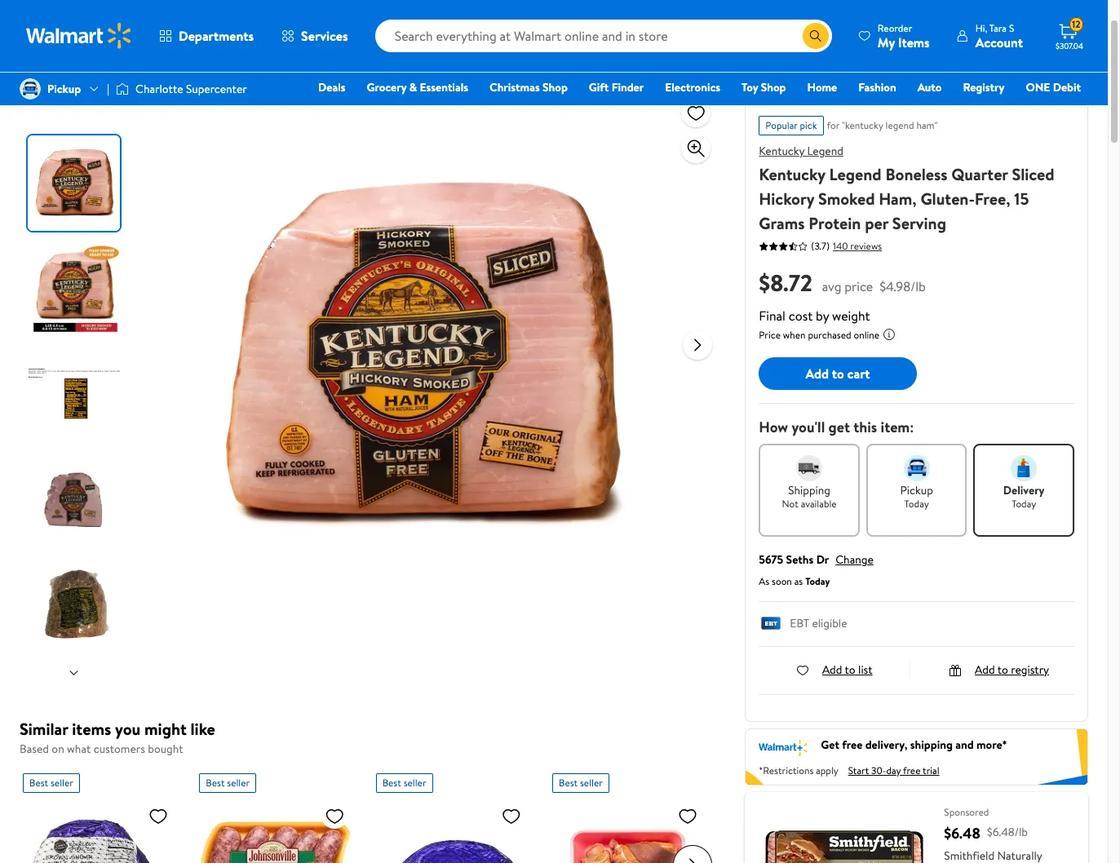 Task type: vqa. For each thing, say whether or not it's contained in the screenshot.
might
yes



Task type: describe. For each thing, give the bounding box(es) containing it.
price
[[759, 328, 781, 342]]

ham,
[[879, 188, 917, 210]]

one
[[1026, 79, 1051, 95]]

pickup for pickup today
[[901, 482, 933, 499]]

$8.72
[[759, 267, 813, 299]]

legend
[[886, 118, 914, 132]]

gift finder link
[[582, 78, 651, 96]]

gift
[[589, 79, 609, 95]]

add to favorites list, sam's choice bone-in spiral-cut ham, 8 - 14.6 lb image
[[502, 806, 521, 826]]

(3.7) 140 reviews
[[811, 239, 882, 253]]

price
[[845, 277, 873, 295]]

dr
[[817, 552, 829, 568]]

electronics link
[[658, 78, 728, 96]]

kentucky legend boneless quarter sliced hickory smoked ham, gluten-free, 15 grams protein per serving - image 5 of 7 image
[[28, 557, 123, 652]]

smithfield naturally hickory smoked thick cut bacon, 16 oz image
[[758, 805, 931, 863]]

seller for first product "group" from the left
[[51, 776, 73, 790]]

you
[[115, 718, 141, 740]]

(3.7)
[[811, 239, 830, 253]]

registry
[[963, 79, 1005, 95]]

sponsored for sponsored
[[1027, 44, 1072, 58]]

smoked
[[818, 188, 875, 210]]

hi, tara s account
[[976, 21, 1023, 51]]

villari brothers, gluten free, hickory smoked, pork hocks, 2.0-2.5lbs tray image
[[552, 799, 704, 863]]

intent image for pickup image
[[904, 455, 930, 481]]

account
[[976, 33, 1023, 51]]

best for 2nd product "group" from the right
[[382, 776, 401, 790]]

list
[[859, 662, 873, 678]]

like
[[191, 718, 215, 740]]

Search search field
[[375, 20, 832, 52]]

bought
[[148, 741, 183, 757]]

add to favorites list, johnsonville sweet italian pork sausage links, 19 oz, 5 count tray image
[[325, 806, 345, 826]]

eligible
[[812, 615, 848, 632]]

sam's choice bone-in spiral-cut ham, 8 - 14.6 lb image
[[376, 799, 528, 863]]

add to registry button
[[949, 662, 1050, 678]]

items
[[72, 718, 111, 740]]

zoom image modal image
[[687, 139, 706, 158]]

ham"
[[917, 118, 938, 132]]

debit
[[1053, 79, 1081, 95]]

sponsored for sponsored $6.48 $6.48/lb
[[944, 805, 989, 819]]

to for registry
[[998, 662, 1009, 678]]

walmart plus image
[[759, 737, 808, 757]]

customers
[[94, 741, 145, 757]]

add to favorites list, villari brothers, gluten free, hickory smoked, pork hocks, 2.0-2.5lbs tray image
[[678, 806, 698, 826]]

grocery & essentials
[[367, 79, 468, 95]]

0 vertical spatial legend
[[808, 143, 844, 159]]

next image image
[[67, 666, 80, 679]]

toy shop link
[[735, 78, 794, 96]]

get
[[821, 737, 840, 753]]

sliced
[[1012, 163, 1055, 185]]

today for pickup
[[905, 497, 929, 511]]

item:
[[881, 417, 914, 437]]

$307.04
[[1056, 40, 1084, 51]]

legal information image
[[883, 328, 896, 341]]

kentucky legend boneless quarter sliced hickory smoked ham, gluten-free, 15 grams protein per serving - image 1 of 7 image
[[28, 135, 123, 231]]

weight
[[832, 307, 870, 325]]

how
[[759, 417, 788, 437]]

1 product group from the left
[[23, 767, 175, 863]]

not
[[782, 497, 799, 511]]

items
[[898, 33, 930, 51]]

gift finder
[[589, 79, 644, 95]]

day
[[887, 763, 901, 777]]

"kentucky
[[842, 118, 883, 132]]

best seller for "sam's choice bone-in spiral-cut ham, 8 - 14.6 lb" image
[[382, 776, 426, 790]]

shipping
[[911, 737, 953, 753]]

best seller for villari brothers, gluten free, hickory smoked, pork hocks, 2.0-2.5lbs tray image
[[559, 776, 603, 790]]

seller for 3rd product "group" from the right
[[227, 776, 250, 790]]

essentials
[[420, 79, 468, 95]]

quarter
[[952, 163, 1008, 185]]

4 product group from the left
[[552, 767, 704, 863]]

get free delivery, shipping and more*
[[821, 737, 1008, 753]]

pickup today
[[901, 482, 933, 511]]

change button
[[836, 552, 874, 568]]

services button
[[268, 16, 362, 55]]

shop for toy shop
[[761, 79, 786, 95]]

price when purchased online
[[759, 328, 880, 342]]

services
[[301, 27, 348, 45]]

12
[[1072, 17, 1081, 31]]

kentucky legend boneless quarter sliced hickory smoked ham, gluten-free, 15 grams protein per serving - image 4 of 7 image
[[28, 451, 123, 547]]

to for list
[[845, 662, 856, 678]]

available
[[801, 497, 837, 511]]

on
[[52, 741, 64, 757]]

2 kentucky from the top
[[759, 163, 826, 185]]

hi,
[[976, 21, 988, 35]]

electronics
[[665, 79, 721, 95]]

walmart+ link
[[1025, 101, 1089, 119]]

ebt eligible
[[790, 615, 848, 632]]

best for 3rd product "group" from the right
[[206, 776, 225, 790]]

sponsored $6.48 $6.48/lb
[[944, 805, 1028, 843]]

0 horizontal spatial free
[[842, 737, 863, 753]]

delivery
[[1004, 482, 1045, 499]]

similar
[[20, 718, 68, 740]]

next slide for similar items you might like list image
[[674, 845, 713, 863]]

shop for christmas shop
[[543, 79, 568, 95]]

trial
[[923, 763, 940, 777]]

purchased
[[808, 328, 852, 342]]

$6.48/lb
[[987, 824, 1028, 841]]

tara
[[990, 21, 1007, 35]]

registry
[[1011, 662, 1050, 678]]

|
[[107, 81, 109, 97]]

seths
[[786, 552, 814, 568]]

free,
[[975, 188, 1011, 210]]

hickory
[[759, 188, 815, 210]]

reorder
[[878, 21, 913, 35]]

shipping not available
[[782, 482, 837, 511]]

Walmart Site-Wide search field
[[375, 20, 832, 52]]

to for cart
[[832, 365, 844, 383]]

140
[[833, 239, 848, 253]]

walmart+
[[1033, 102, 1081, 118]]

ebt image
[[759, 617, 784, 633]]



Task type: locate. For each thing, give the bounding box(es) containing it.
ebt
[[790, 615, 810, 632]]

home link
[[800, 78, 845, 96]]

deals link
[[311, 78, 353, 96]]

intent image for delivery image
[[1011, 455, 1037, 481]]

best seller up villari brothers, gluten free, hickory smoked, pork hocks, 2.0-2.5lbs tray image
[[559, 776, 603, 790]]

legend up smoked
[[830, 163, 882, 185]]

5675 seths dr change as soon as today
[[759, 552, 874, 588]]

add to cart
[[806, 365, 870, 383]]

get free delivery, shipping and more* banner
[[745, 729, 1089, 786]]

0 vertical spatial free
[[842, 737, 863, 753]]

today for delivery
[[1012, 497, 1037, 511]]

1 best from the left
[[29, 776, 48, 790]]

add inside button
[[806, 365, 829, 383]]

*restrictions
[[759, 763, 814, 777]]

add for add to registry
[[975, 662, 995, 678]]

30-
[[872, 763, 887, 777]]

1 seller from the left
[[51, 776, 73, 790]]

departments button
[[145, 16, 268, 55]]

1 vertical spatial legend
[[830, 163, 882, 185]]

2 seller from the left
[[227, 776, 250, 790]]

 image
[[20, 78, 41, 100]]

grams
[[759, 212, 805, 234]]

seller for 2nd product "group" from the right
[[404, 776, 426, 790]]

when
[[783, 328, 806, 342]]

1 vertical spatial kentucky
[[759, 163, 826, 185]]

get
[[829, 417, 850, 437]]

1 vertical spatial sponsored
[[944, 805, 989, 819]]

charlotte supercenter
[[136, 81, 247, 97]]

seller up "sam's choice bone-in spiral-cut ham, 8 - 14.6 lb" image
[[404, 776, 426, 790]]

legend down for
[[808, 143, 844, 159]]

add for add to list
[[822, 662, 842, 678]]

add left registry on the right bottom of the page
[[975, 662, 995, 678]]

finder
[[612, 79, 644, 95]]

seller up johnsonville sweet italian pork sausage links, 19 oz, 5 count tray image
[[227, 776, 250, 790]]

per
[[865, 212, 889, 234]]

sponsored up $6.48 in the right bottom of the page
[[944, 805, 989, 819]]

soon
[[772, 575, 792, 588]]

auto link
[[910, 78, 949, 96]]

pickup down intent image for pickup
[[901, 482, 933, 499]]

s
[[1009, 21, 1015, 35]]

add for add to cart
[[806, 365, 829, 383]]

*restrictions apply
[[759, 763, 839, 777]]

shop inside the toy shop link
[[761, 79, 786, 95]]

1 horizontal spatial sponsored
[[1027, 44, 1072, 58]]

kentucky legend boneless quarter sliced hickory smoked ham, gluten-free, 15 grams protein per serving - image 3 of 7 image
[[28, 346, 123, 441]]

johnsonville sweet italian pork sausage links, 19 oz, 5 count tray image
[[199, 799, 351, 863]]

delivery today
[[1004, 482, 1045, 511]]

4 seller from the left
[[580, 776, 603, 790]]

seller for 4th product "group" from the left
[[580, 776, 603, 790]]

and
[[956, 737, 974, 753]]

2 product group from the left
[[199, 767, 351, 863]]

1 vertical spatial pickup
[[901, 482, 933, 499]]

0 vertical spatial kentucky
[[759, 143, 805, 159]]

add to list
[[822, 662, 873, 678]]

1 best seller from the left
[[29, 776, 73, 790]]

charlotte
[[136, 81, 183, 97]]

sponsored left "ad disclaimer and feedback for skylinedisplayad" icon
[[1027, 44, 1072, 58]]

15
[[1015, 188, 1029, 210]]

best up "sam's choice bone-in spiral-cut ham, 8 - 14.6 lb" image
[[382, 776, 401, 790]]

sponsored
[[1027, 44, 1072, 58], [944, 805, 989, 819]]

best down like
[[206, 776, 225, 790]]

final
[[759, 307, 786, 325]]

add to registry
[[975, 662, 1050, 678]]

kentucky legend kentucky legend boneless quarter sliced hickory smoked ham, gluten-free, 15 grams protein per serving
[[759, 143, 1055, 234]]

pickup left '|'
[[47, 81, 81, 97]]

start
[[848, 763, 869, 777]]

1 horizontal spatial shop
[[761, 79, 786, 95]]

2 shop from the left
[[761, 79, 786, 95]]

product group
[[23, 767, 175, 863], [199, 767, 351, 863], [376, 767, 528, 863], [552, 767, 704, 863]]

seller down on
[[51, 776, 73, 790]]

shop right the christmas
[[543, 79, 568, 95]]

pick
[[800, 118, 817, 132]]

3 seller from the left
[[404, 776, 426, 790]]

cost
[[789, 307, 813, 325]]

4 best seller from the left
[[559, 776, 603, 790]]

kentucky down kentucky legend link
[[759, 163, 826, 185]]

popular
[[766, 118, 798, 132]]

1 shop from the left
[[543, 79, 568, 95]]

free
[[842, 737, 863, 753], [903, 763, 921, 777]]

shop right toy
[[761, 79, 786, 95]]

1 horizontal spatial today
[[905, 497, 929, 511]]

best seller down like
[[206, 776, 250, 790]]

best seller down on
[[29, 776, 73, 790]]

1 horizontal spatial pickup
[[901, 482, 933, 499]]

shop inside the christmas shop link
[[543, 79, 568, 95]]

2 horizontal spatial to
[[998, 662, 1009, 678]]

walmart image
[[26, 23, 132, 49]]

search icon image
[[809, 29, 822, 42]]

&
[[409, 79, 417, 95]]

add to favorites list, sam's choice, pork, spiral-cut, boneless, brown sugar double glazed ham, 2.0 - 4.8 lbs image
[[149, 806, 168, 826]]

home
[[808, 79, 837, 95]]

0 horizontal spatial to
[[832, 365, 844, 383]]

1 horizontal spatial to
[[845, 662, 856, 678]]

avg
[[822, 277, 842, 295]]

3 best seller from the left
[[382, 776, 426, 790]]

4 best from the left
[[559, 776, 578, 790]]

start 30-day free trial
[[848, 763, 940, 777]]

kentucky down popular
[[759, 143, 805, 159]]

kentucky legend boneless quarter sliced hickory smoked ham, gluten-free, 15 grams protein per serving image
[[184, 95, 670, 617]]

this
[[854, 417, 877, 437]]

best down the based
[[29, 776, 48, 790]]

0 horizontal spatial today
[[806, 575, 830, 588]]

today
[[905, 497, 929, 511], [1012, 497, 1037, 511], [806, 575, 830, 588]]

kentucky legend link
[[759, 143, 844, 159]]

2 horizontal spatial today
[[1012, 497, 1037, 511]]

to inside button
[[832, 365, 844, 383]]

$6.48 group
[[745, 792, 1089, 863]]

pickup
[[47, 81, 81, 97], [901, 482, 933, 499]]

free right day
[[903, 763, 921, 777]]

add left list
[[822, 662, 842, 678]]

toy
[[742, 79, 758, 95]]

0 vertical spatial sponsored
[[1027, 44, 1072, 58]]

0 horizontal spatial sponsored
[[944, 805, 989, 819]]

legend
[[808, 143, 844, 159], [830, 163, 882, 185]]

next media item image
[[688, 335, 708, 355]]

pickup for pickup
[[47, 81, 81, 97]]

today inside delivery today
[[1012, 497, 1037, 511]]

add to favorites list, kentucky legend boneless quarter sliced hickory smoked ham, gluten-free, 15 grams protein per serving image
[[687, 102, 706, 123]]

0 vertical spatial pickup
[[47, 81, 81, 97]]

grocery
[[367, 79, 407, 95]]

best seller up "sam's choice bone-in spiral-cut ham, 8 - 14.6 lb" image
[[382, 776, 426, 790]]

kentucky legend boneless quarter sliced hickory smoked ham, gluten-free, 15 grams protein per serving - image 2 of 7 image
[[28, 241, 123, 336]]

christmas
[[490, 79, 540, 95]]

toy shop
[[742, 79, 786, 95]]

how you'll get this item:
[[759, 417, 914, 437]]

$4.98/lb
[[880, 277, 926, 295]]

christmas shop link
[[482, 78, 575, 96]]

sam's choice, pork, spiral-cut, boneless, brown sugar double glazed ham, 2.0 - 4.8 lbs image
[[23, 799, 175, 863]]

more*
[[977, 737, 1008, 753]]

add to list button
[[796, 662, 873, 678]]

to left list
[[845, 662, 856, 678]]

0 horizontal spatial pickup
[[47, 81, 81, 97]]

reorder my items
[[878, 21, 930, 51]]

as
[[795, 575, 803, 588]]

today down intent image for delivery
[[1012, 497, 1037, 511]]

best for first product "group" from the left
[[29, 776, 48, 790]]

intent image for shipping image
[[797, 455, 823, 481]]

change
[[836, 552, 874, 568]]

final cost by weight
[[759, 307, 870, 325]]

to left registry on the right bottom of the page
[[998, 662, 1009, 678]]

today right as
[[806, 575, 830, 588]]

best
[[29, 776, 48, 790], [206, 776, 225, 790], [382, 776, 401, 790], [559, 776, 578, 790]]

today inside 5675 seths dr change as soon as today
[[806, 575, 830, 588]]

2 best from the left
[[206, 776, 225, 790]]

as
[[759, 575, 770, 588]]

for
[[827, 118, 840, 132]]

based
[[20, 741, 49, 757]]

best up villari brothers, gluten free, hickory smoked, pork hocks, 2.0-2.5lbs tray image
[[559, 776, 578, 790]]

best for 4th product "group" from the left
[[559, 776, 578, 790]]

1 horizontal spatial free
[[903, 763, 921, 777]]

sponsored inside sponsored $6.48 $6.48/lb
[[944, 805, 989, 819]]

3 product group from the left
[[376, 767, 528, 863]]

today inside pickup today
[[905, 497, 929, 511]]

seller up villari brothers, gluten free, hickory smoked, pork hocks, 2.0-2.5lbs tray image
[[580, 776, 603, 790]]

free right get
[[842, 737, 863, 753]]

 image
[[116, 81, 129, 97]]

0 horizontal spatial shop
[[543, 79, 568, 95]]

reviews
[[851, 239, 882, 253]]

best seller for the sam's choice, pork, spiral-cut, boneless, brown sugar double glazed ham, 2.0 - 4.8 lbs image
[[29, 776, 73, 790]]

similar items you might like based on what customers bought
[[20, 718, 215, 757]]

fashion
[[859, 79, 897, 95]]

ad disclaimer and feedback for skylinedisplayad image
[[1076, 44, 1089, 57]]

2 best seller from the left
[[206, 776, 250, 790]]

gluten-
[[921, 188, 975, 210]]

by
[[816, 307, 829, 325]]

grocery & essentials link
[[359, 78, 476, 96]]

fashion link
[[851, 78, 904, 96]]

best seller for johnsonville sweet italian pork sausage links, 19 oz, 5 count tray image
[[206, 776, 250, 790]]

to left cart
[[832, 365, 844, 383]]

today down intent image for pickup
[[905, 497, 929, 511]]

1 vertical spatial free
[[903, 763, 921, 777]]

5675
[[759, 552, 784, 568]]

3 best from the left
[[382, 776, 401, 790]]

1 kentucky from the top
[[759, 143, 805, 159]]

online
[[854, 328, 880, 342]]

boneless
[[886, 163, 948, 185]]

seller
[[51, 776, 73, 790], [227, 776, 250, 790], [404, 776, 426, 790], [580, 776, 603, 790]]

add down price when purchased online
[[806, 365, 829, 383]]



